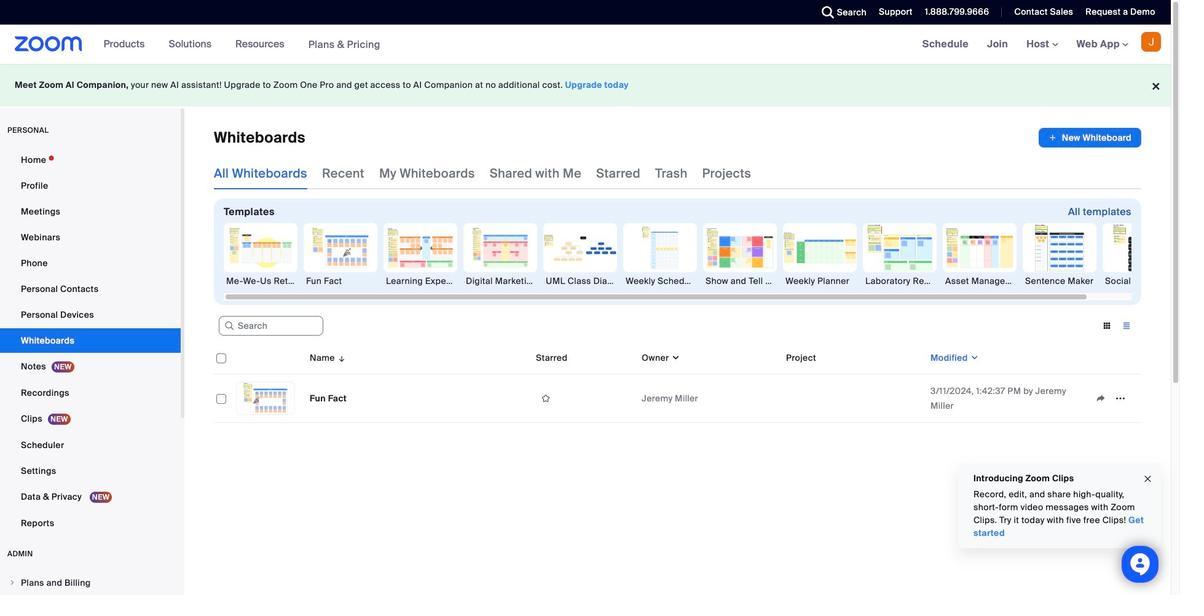 Task type: locate. For each thing, give the bounding box(es) containing it.
uml class diagram element
[[544, 275, 618, 287]]

application
[[1039, 128, 1142, 148], [214, 342, 1151, 432], [536, 389, 632, 408], [1092, 389, 1137, 408]]

menu item
[[0, 571, 181, 595]]

close image
[[1144, 472, 1154, 486]]

0 vertical spatial fun fact element
[[304, 275, 378, 287]]

show and tell with a twist element
[[704, 275, 777, 287]]

sentence maker element
[[1024, 275, 1097, 287]]

right image
[[9, 579, 16, 587]]

tabs of all whiteboard page tab list
[[214, 157, 752, 189]]

social emotional learning element
[[1103, 275, 1177, 287]]

fun fact element
[[304, 275, 378, 287], [310, 393, 347, 404]]

down image
[[670, 352, 681, 364]]

me-we-us retrospective element
[[224, 275, 298, 287]]

more options for fun fact image
[[1111, 393, 1131, 404]]

footer
[[0, 64, 1172, 106]]

banner
[[0, 25, 1172, 65]]

weekly schedule element
[[624, 275, 698, 287]]

product information navigation
[[94, 25, 390, 65]]

list mode, selected image
[[1118, 320, 1137, 332]]

cell
[[782, 375, 926, 423]]

laboratory report element
[[864, 275, 937, 287]]

weekly planner element
[[784, 275, 857, 287]]

meetings navigation
[[914, 25, 1172, 65]]

Search text field
[[219, 316, 324, 336]]



Task type: describe. For each thing, give the bounding box(es) containing it.
learning experience canvas element
[[384, 275, 458, 287]]

zoom logo image
[[15, 36, 82, 52]]

1 vertical spatial fun fact element
[[310, 393, 347, 404]]

grid mode, not selected image
[[1098, 320, 1118, 332]]

add image
[[1049, 132, 1058, 144]]

thumbnail of fun fact image
[[237, 383, 295, 415]]

arrow down image
[[335, 351, 346, 365]]

down image
[[969, 352, 980, 364]]

asset management element
[[944, 275, 1017, 287]]

profile picture image
[[1142, 32, 1162, 52]]

digital marketing canvas element
[[464, 275, 538, 287]]

personal menu menu
[[0, 148, 181, 537]]

share image
[[1092, 393, 1111, 404]]



Task type: vqa. For each thing, say whether or not it's contained in the screenshot.
Weekly Planner element
yes



